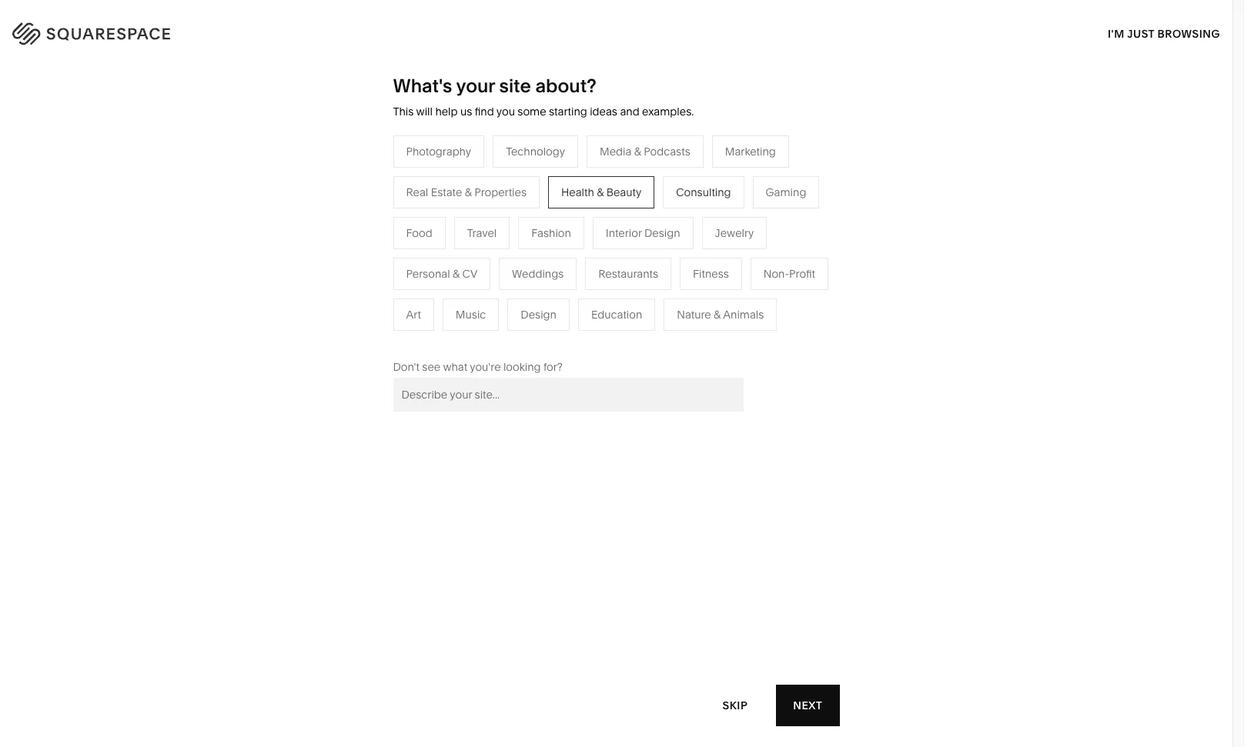Task type: vqa. For each thing, say whether or not it's contained in the screenshot.
need a website?
no



Task type: locate. For each thing, give the bounding box(es) containing it.
examples.
[[642, 105, 694, 119]]

podcasts
[[644, 145, 691, 159], [592, 260, 639, 274]]

1 horizontal spatial non-
[[764, 267, 790, 281]]

food link
[[386, 306, 427, 320]]

0 horizontal spatial properties
[[475, 185, 527, 199]]

1 horizontal spatial real estate & properties
[[548, 329, 669, 343]]

1 vertical spatial restaurants
[[599, 267, 659, 281]]

nature & animals
[[711, 237, 798, 251], [677, 308, 764, 322]]

media up events
[[548, 260, 580, 274]]

find
[[475, 105, 494, 119]]

beauty
[[607, 185, 642, 199]]

1 horizontal spatial fashion
[[532, 226, 571, 240]]

1 vertical spatial non-
[[457, 283, 483, 297]]

1 vertical spatial real
[[548, 329, 570, 343]]

restaurants inside option
[[599, 267, 659, 281]]

home & decor link
[[711, 214, 801, 228]]

real up for?
[[548, 329, 570, 343]]

0 horizontal spatial estate
[[431, 185, 462, 199]]

professional
[[386, 237, 447, 251]]

travel up cv
[[467, 226, 497, 240]]

& down home & decor
[[747, 237, 754, 251]]

Fitness radio
[[680, 258, 742, 290]]

weddings
[[512, 267, 564, 281], [548, 306, 600, 320]]

real estate & properties
[[406, 185, 527, 199], [548, 329, 669, 343]]

real
[[406, 185, 428, 199], [548, 329, 570, 343]]

professional services link
[[386, 237, 509, 251]]

for?
[[544, 360, 563, 374]]

0 vertical spatial podcasts
[[644, 145, 691, 159]]

podcasts down examples.
[[644, 145, 691, 159]]

real up fashion link at the left top of the page
[[406, 185, 428, 199]]

& up the travel radio
[[465, 185, 472, 199]]

make
[[50, 83, 151, 131]]

template
[[235, 83, 401, 131]]

fashion link
[[386, 214, 441, 228]]

decor
[[754, 214, 785, 228]]

nature down fitness radio
[[677, 308, 711, 322]]

non-
[[764, 267, 790, 281], [457, 283, 483, 297]]

media up beauty
[[600, 145, 632, 159]]

animals down decor
[[757, 237, 798, 251]]

any
[[160, 83, 226, 131]]

health & beauty
[[562, 185, 642, 199]]

Non-Profit radio
[[751, 258, 829, 290]]

estate
[[431, 185, 462, 199], [573, 329, 604, 343]]

degraw image
[[445, 527, 788, 748]]

degraw element
[[445, 527, 788, 748]]

& left cv
[[453, 267, 460, 281]]

nature
[[711, 237, 745, 251], [677, 308, 711, 322]]

Gaming radio
[[753, 176, 820, 209]]

0 horizontal spatial design
[[521, 308, 557, 322]]

travel down health on the top left of the page
[[548, 214, 578, 228]]

travel link
[[548, 214, 593, 228]]

profit
[[790, 267, 816, 281]]

beaumont element
[[840, 527, 1183, 748]]

fitness
[[711, 260, 747, 274], [693, 267, 729, 281]]

nature & animals down home & decor link
[[711, 237, 798, 251]]

design down events
[[521, 308, 557, 322]]

restaurants down interior at the top
[[599, 267, 659, 281]]

0 vertical spatial nature
[[711, 237, 745, 251]]

1 horizontal spatial real
[[548, 329, 570, 343]]

1 vertical spatial media & podcasts
[[548, 260, 639, 274]]

1 vertical spatial real estate & properties
[[548, 329, 669, 343]]

community
[[386, 283, 445, 297]]

nature & animals down fitness radio
[[677, 308, 764, 322]]

cv
[[463, 267, 478, 281]]

0 horizontal spatial podcasts
[[592, 260, 639, 274]]

media & podcasts
[[600, 145, 691, 159], [548, 260, 639, 274]]

weddings link
[[548, 306, 615, 320]]

media & podcasts down restaurants link
[[548, 260, 639, 274]]

media & podcasts down and
[[600, 145, 691, 159]]

home & decor
[[711, 214, 785, 228]]

weddings inside radio
[[512, 267, 564, 281]]

restaurants down travel link
[[548, 237, 608, 251]]

1 vertical spatial podcasts
[[592, 260, 639, 274]]

0 horizontal spatial travel
[[467, 226, 497, 240]]

media
[[600, 145, 632, 159], [548, 260, 580, 274]]

estate down weddings link
[[573, 329, 604, 343]]

0 horizontal spatial real
[[406, 185, 428, 199]]

1 vertical spatial nature
[[677, 308, 711, 322]]

0 vertical spatial media
[[600, 145, 632, 159]]

estate down photography option
[[431, 185, 462, 199]]

0 vertical spatial food
[[406, 226, 433, 240]]

0 horizontal spatial media
[[548, 260, 580, 274]]

weddings down events link
[[548, 306, 600, 320]]

estate inside radio
[[431, 185, 462, 199]]

non- down nature & animals link
[[764, 267, 790, 281]]

next button
[[777, 685, 840, 727]]

Technology radio
[[493, 135, 578, 168]]

weddings up events
[[512, 267, 564, 281]]

1 vertical spatial animals
[[723, 308, 764, 322]]

squarespace logo link
[[31, 18, 267, 43]]

1 horizontal spatial podcasts
[[644, 145, 691, 159]]

0 vertical spatial real estate & properties
[[406, 185, 527, 199]]

jewelry
[[715, 226, 754, 240]]

food inside radio
[[406, 226, 433, 240]]

log             in
[[1177, 24, 1214, 38]]

restaurants
[[548, 237, 608, 251], [599, 267, 659, 281]]

Art radio
[[393, 299, 434, 331]]

fashion up professional on the left of page
[[386, 214, 425, 228]]

podcasts down interior at the top
[[592, 260, 639, 274]]

education
[[591, 308, 643, 322]]

nature down home
[[711, 237, 745, 251]]

professional services
[[386, 237, 493, 251]]

properties up the travel radio
[[475, 185, 527, 199]]

design right interior at the top
[[645, 226, 681, 240]]

1 horizontal spatial estate
[[573, 329, 604, 343]]

0 horizontal spatial real estate & properties
[[406, 185, 527, 199]]

local business
[[386, 260, 461, 274]]

animals
[[757, 237, 798, 251], [723, 308, 764, 322]]

non- inside option
[[764, 267, 790, 281]]

photography
[[406, 145, 471, 159]]

media & podcasts link
[[548, 260, 654, 274]]

properties down education on the top of the page
[[616, 329, 669, 343]]

fashion inside option
[[532, 226, 571, 240]]

1 vertical spatial properties
[[616, 329, 669, 343]]

1 horizontal spatial media
[[600, 145, 632, 159]]

gaming
[[766, 185, 807, 199]]

community & non-profits
[[386, 283, 514, 297]]

Fashion radio
[[519, 217, 584, 249]]

music
[[456, 308, 486, 322]]

properties inside real estate & properties radio
[[475, 185, 527, 199]]

Health & Beauty radio
[[548, 176, 655, 209]]

travel
[[548, 214, 578, 228], [467, 226, 497, 240]]

travel inside radio
[[467, 226, 497, 240]]

media inside option
[[600, 145, 632, 159]]

Real Estate & Properties radio
[[393, 176, 540, 209]]

community & non-profits link
[[386, 283, 530, 297]]

site
[[500, 75, 531, 97]]

0 vertical spatial estate
[[431, 185, 462, 199]]

0 vertical spatial media & podcasts
[[600, 145, 691, 159]]

local business link
[[386, 260, 476, 274]]

interior design
[[606, 226, 681, 240]]

consulting
[[676, 185, 731, 199]]

1 vertical spatial food
[[386, 306, 412, 320]]

with
[[161, 122, 239, 170]]

non- down cv
[[457, 283, 483, 297]]

what's
[[393, 75, 452, 97]]

0 vertical spatial weddings
[[512, 267, 564, 281]]

0 vertical spatial non-
[[764, 267, 790, 281]]

real estate & properties up the travel radio
[[406, 185, 527, 199]]

don't
[[393, 360, 420, 374]]

fitness inside radio
[[693, 267, 729, 281]]

0 vertical spatial properties
[[475, 185, 527, 199]]

0 vertical spatial design
[[645, 226, 681, 240]]

fashion
[[386, 214, 425, 228], [532, 226, 571, 240]]

properties
[[475, 185, 527, 199], [616, 329, 669, 343]]

1 vertical spatial nature & animals
[[677, 308, 764, 322]]

fashion up weddings radio
[[532, 226, 571, 240]]

Music radio
[[443, 299, 499, 331]]

non-profit
[[764, 267, 816, 281]]

0 vertical spatial real
[[406, 185, 428, 199]]

real estate & properties inside radio
[[406, 185, 527, 199]]

personal
[[406, 267, 450, 281]]

real estate & properties down education on the top of the page
[[548, 329, 669, 343]]

about?
[[536, 75, 597, 97]]

skip
[[723, 699, 748, 713]]

& right health on the top left of the page
[[597, 185, 604, 199]]

animals down fitness link
[[723, 308, 764, 322]]

what
[[443, 360, 468, 374]]

Personal & CV radio
[[393, 258, 491, 290]]

Restaurants radio
[[586, 258, 672, 290]]

fitness up nature & animals radio
[[693, 267, 729, 281]]

yours
[[50, 122, 152, 170]]

next
[[794, 699, 823, 713]]

& down and
[[634, 145, 641, 159]]



Task type: describe. For each thing, give the bounding box(es) containing it.
nature & animals link
[[711, 237, 813, 251]]

Weddings radio
[[499, 258, 577, 290]]

local
[[386, 260, 413, 274]]

Travel radio
[[454, 217, 510, 249]]

technology
[[506, 145, 565, 159]]

Marketing radio
[[712, 135, 789, 168]]

don't see what you're looking for?
[[393, 360, 563, 374]]

art
[[406, 308, 421, 322]]

& inside option
[[634, 145, 641, 159]]

nature & animals inside nature & animals radio
[[677, 308, 764, 322]]

media & podcasts inside option
[[600, 145, 691, 159]]

Media & Podcasts radio
[[587, 135, 704, 168]]

Photography radio
[[393, 135, 485, 168]]

animals inside radio
[[723, 308, 764, 322]]

squarespace logo image
[[31, 18, 202, 43]]

you're
[[470, 360, 501, 374]]

events
[[548, 283, 582, 297]]

Don't see what you're looking for? field
[[393, 378, 744, 412]]

ideas
[[590, 105, 618, 119]]

help
[[435, 105, 458, 119]]

skip button
[[706, 685, 765, 727]]

log             in link
[[1177, 24, 1214, 38]]

Design radio
[[508, 299, 570, 331]]

this
[[393, 105, 414, 119]]

marketing
[[725, 145, 776, 159]]

entertainment link
[[386, 329, 472, 343]]

podcasts inside option
[[644, 145, 691, 159]]

some
[[518, 105, 547, 119]]

just
[[1128, 27, 1155, 40]]

starting
[[549, 105, 587, 119]]

0 vertical spatial restaurants
[[548, 237, 608, 251]]

1 vertical spatial weddings
[[548, 306, 600, 320]]

nature inside radio
[[677, 308, 711, 322]]

i'm
[[1108, 27, 1125, 40]]

Nature & Animals radio
[[664, 299, 777, 331]]

looking
[[504, 360, 541, 374]]

profits
[[483, 283, 514, 297]]

your
[[456, 75, 495, 97]]

1 vertical spatial media
[[548, 260, 580, 274]]

ease.
[[248, 122, 345, 170]]

0 horizontal spatial fashion
[[386, 214, 425, 228]]

1 horizontal spatial design
[[645, 226, 681, 240]]

will
[[416, 105, 433, 119]]

us
[[461, 105, 472, 119]]

you
[[497, 105, 515, 119]]

business
[[416, 260, 461, 274]]

and
[[620, 105, 640, 119]]

Food radio
[[393, 217, 446, 249]]

& down personal & cv
[[447, 283, 454, 297]]

& right home
[[744, 214, 751, 228]]

1 vertical spatial estate
[[573, 329, 604, 343]]

make any template yours with ease.
[[50, 83, 409, 170]]

beaumont image
[[840, 527, 1183, 748]]

see
[[422, 360, 441, 374]]

1 horizontal spatial properties
[[616, 329, 669, 343]]

log
[[1177, 24, 1200, 38]]

0 vertical spatial nature & animals
[[711, 237, 798, 251]]

i'm just browsing
[[1108, 27, 1221, 40]]

what's your site about? this will help us find you some starting ideas and examples.
[[393, 75, 694, 119]]

real inside real estate & properties radio
[[406, 185, 428, 199]]

events link
[[548, 283, 597, 297]]

fitness link
[[711, 260, 762, 274]]

& down education on the top of the page
[[607, 329, 614, 343]]

fitness down jewelry
[[711, 260, 747, 274]]

1 vertical spatial design
[[521, 308, 557, 322]]

services
[[450, 237, 493, 251]]

Consulting radio
[[663, 176, 744, 209]]

home
[[711, 214, 742, 228]]

& down fitness radio
[[714, 308, 721, 322]]

personal & cv
[[406, 267, 478, 281]]

1 horizontal spatial travel
[[548, 214, 578, 228]]

interior
[[606, 226, 642, 240]]

0 horizontal spatial non-
[[457, 283, 483, 297]]

& down restaurants link
[[583, 260, 590, 274]]

entertainment
[[386, 329, 457, 343]]

real estate & properties link
[[548, 329, 684, 343]]

restaurants link
[[548, 237, 623, 251]]

i'm just browsing link
[[1108, 12, 1221, 55]]

health
[[562, 185, 594, 199]]

Education radio
[[578, 299, 656, 331]]

Jewelry radio
[[702, 217, 767, 249]]

in
[[1203, 24, 1214, 38]]

Interior Design radio
[[593, 217, 694, 249]]

0 vertical spatial animals
[[757, 237, 798, 251]]

& inside option
[[597, 185, 604, 199]]

browsing
[[1158, 27, 1221, 40]]



